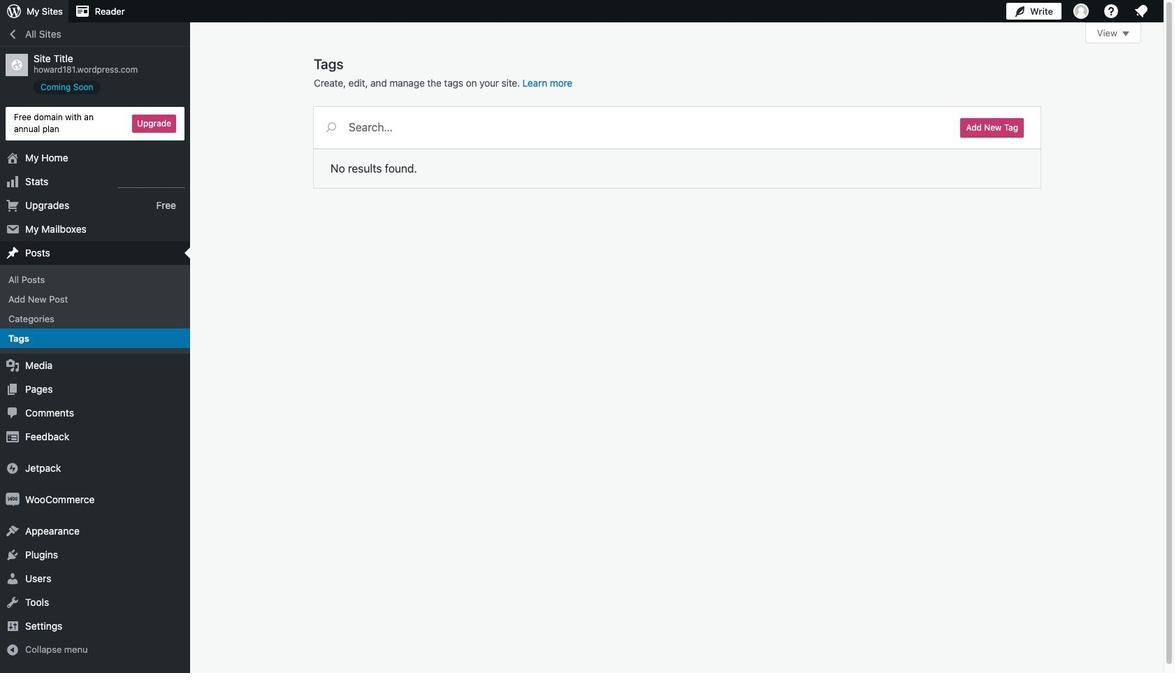 Task type: vqa. For each thing, say whether or not it's contained in the screenshot.
main content
yes



Task type: locate. For each thing, give the bounding box(es) containing it.
1 img image from the top
[[6, 462, 20, 476]]

manage your notifications image
[[1133, 3, 1150, 20]]

img image
[[6, 462, 20, 476], [6, 493, 20, 507]]

1 vertical spatial img image
[[6, 493, 20, 507]]

2 img image from the top
[[6, 493, 20, 507]]

0 vertical spatial img image
[[6, 462, 20, 476]]

help image
[[1103, 3, 1120, 20]]

open search image
[[314, 119, 349, 136]]

highest hourly views 0 image
[[118, 179, 185, 188]]

closed image
[[1123, 31, 1130, 36]]

None search field
[[314, 107, 944, 148]]

my profile image
[[1074, 3, 1089, 19]]

main content
[[314, 22, 1142, 188]]



Task type: describe. For each thing, give the bounding box(es) containing it.
Search search field
[[349, 107, 944, 148]]



